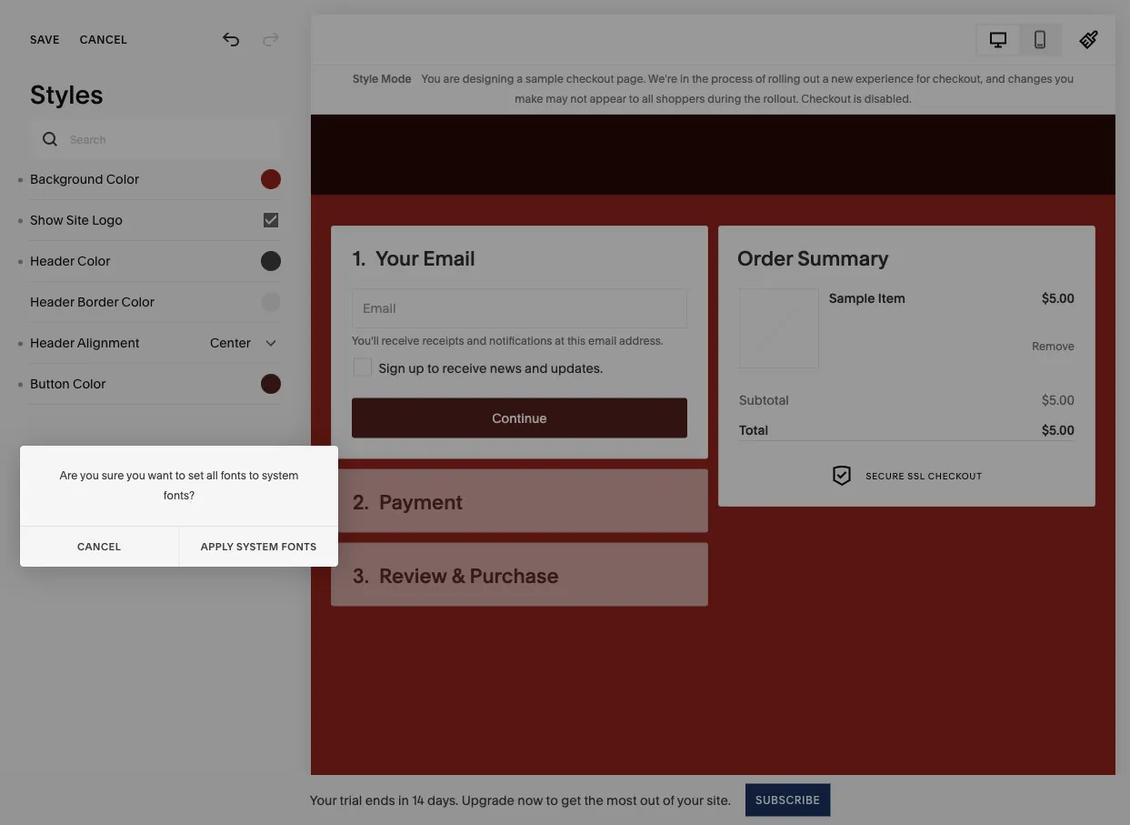 Task type: vqa. For each thing, say whether or not it's contained in the screenshot.
sure
yes



Task type: describe. For each thing, give the bounding box(es) containing it.
fonts inside button
[[194, 503, 232, 516]]

the
[[584, 792, 604, 808]]

to inside button
[[126, 503, 142, 516]]

cancel inside modal dialog
[[77, 540, 121, 553]]

background color
[[30, 171, 139, 187]]

apply system fonts button
[[179, 527, 338, 567]]

cancel button inside modal dialog
[[20, 527, 179, 567]]

color for header color
[[77, 253, 110, 269]]

header for header border color
[[30, 294, 74, 310]]

fonts inside are you sure you want to set all fonts to system fonts?
[[221, 469, 246, 482]]

0 vertical spatial cancel
[[80, 33, 127, 46]]

site
[[66, 212, 89, 228]]

your
[[310, 792, 337, 808]]

of
[[663, 792, 675, 808]]

header for header color
[[30, 253, 74, 269]]

system
[[237, 540, 279, 553]]

your
[[678, 792, 704, 808]]

Search text field
[[30, 119, 281, 159]]

save button
[[30, 20, 60, 60]]

in
[[398, 792, 409, 808]]

1 you from the left
[[80, 469, 99, 482]]

header color button
[[30, 241, 281, 281]]

fonts
[[282, 540, 317, 553]]

set
[[188, 469, 204, 482]]

color right border
[[122, 294, 155, 310]]

header border color
[[30, 294, 155, 310]]

your trial ends in 14 days. upgrade now to get the most out of your site.
[[310, 792, 731, 808]]

system inside button
[[145, 503, 191, 516]]

show site logo
[[30, 212, 123, 228]]

color for button color
[[73, 376, 106, 392]]

fonts?
[[164, 489, 195, 502]]

sure
[[102, 469, 124, 482]]

get
[[561, 792, 581, 808]]

button
[[30, 376, 70, 392]]

button color
[[30, 376, 106, 392]]

styles
[[30, 79, 103, 110]]

14
[[412, 792, 424, 808]]

all inside are you sure you want to set all fonts to system fonts?
[[206, 469, 218, 482]]

set all to system fonts
[[79, 503, 232, 516]]

button color button
[[30, 364, 281, 404]]



Task type: locate. For each thing, give the bounding box(es) containing it.
0 horizontal spatial you
[[80, 469, 99, 482]]

color for background color
[[106, 171, 139, 187]]

fonts right set
[[221, 469, 246, 482]]

system up fonts on the bottom of the page
[[262, 469, 299, 482]]

1 vertical spatial cancel
[[77, 540, 121, 553]]

color right "button" at top
[[73, 376, 106, 392]]

are you sure you want to set all fonts to system fonts?
[[60, 469, 299, 502]]

header inside header color button
[[30, 253, 74, 269]]

upgrade
[[462, 792, 515, 808]]

site.
[[707, 792, 731, 808]]

now
[[518, 792, 543, 808]]

save
[[30, 33, 60, 46]]

you right are at the left bottom of page
[[80, 469, 99, 482]]

cancel down set
[[77, 540, 121, 553]]

color up the "header border color"
[[77, 253, 110, 269]]

modal dialog
[[20, 446, 338, 567]]

all
[[206, 469, 218, 482], [102, 503, 124, 516]]

show
[[30, 212, 63, 228]]

system down fonts?
[[145, 503, 191, 516]]

all inside button
[[102, 503, 124, 516]]

system
[[262, 469, 299, 482], [145, 503, 191, 516]]

1 horizontal spatial system
[[262, 469, 299, 482]]

background
[[30, 171, 103, 187]]

set
[[79, 503, 100, 516]]

2 header from the top
[[30, 294, 74, 310]]

background color button
[[30, 159, 281, 199]]

apply
[[201, 540, 234, 553]]

fonts
[[221, 469, 246, 482], [194, 503, 232, 516]]

you right sure
[[127, 469, 145, 482]]

header inside header border color button
[[30, 294, 74, 310]]

header down header color
[[30, 294, 74, 310]]

1 vertical spatial system
[[145, 503, 191, 516]]

border
[[77, 294, 118, 310]]

days.
[[427, 792, 459, 808]]

1 horizontal spatial you
[[127, 469, 145, 482]]

1 vertical spatial fonts
[[194, 503, 232, 516]]

1 vertical spatial header
[[30, 294, 74, 310]]

cancel button
[[80, 20, 127, 60], [20, 527, 179, 567]]

cancel
[[80, 33, 127, 46], [77, 540, 121, 553]]

tab list
[[978, 25, 1062, 54]]

trial
[[340, 792, 362, 808]]

are
[[60, 469, 78, 482]]

1 vertical spatial cancel button
[[20, 527, 179, 567]]

0 horizontal spatial all
[[102, 503, 124, 516]]

to
[[175, 469, 186, 482], [249, 469, 259, 482], [126, 503, 142, 516], [546, 792, 558, 808]]

color up logo
[[106, 171, 139, 187]]

header border color button
[[30, 282, 281, 322]]

header down show
[[30, 253, 74, 269]]

logo
[[92, 212, 123, 228]]

undo image
[[221, 30, 241, 50]]

0 vertical spatial cancel button
[[80, 20, 127, 60]]

want
[[148, 469, 173, 482]]

color
[[106, 171, 139, 187], [77, 253, 110, 269], [122, 294, 155, 310], [73, 376, 106, 392]]

ends
[[365, 792, 395, 808]]

out
[[640, 792, 660, 808]]

0 vertical spatial all
[[206, 469, 218, 482]]

0 vertical spatial fonts
[[221, 469, 246, 482]]

cancel button down set
[[20, 527, 179, 567]]

header
[[30, 253, 74, 269], [30, 294, 74, 310]]

cancel right save
[[80, 33, 127, 46]]

most
[[607, 792, 637, 808]]

0 vertical spatial system
[[262, 469, 299, 482]]

apply system fonts
[[201, 540, 317, 553]]

1 header from the top
[[30, 253, 74, 269]]

0 horizontal spatial system
[[145, 503, 191, 516]]

header color
[[30, 253, 110, 269]]

set all to system fonts button
[[30, 485, 281, 535]]

you
[[80, 469, 99, 482], [127, 469, 145, 482]]

1 vertical spatial all
[[102, 503, 124, 516]]

cancel button right "save" button
[[80, 20, 127, 60]]

2 you from the left
[[127, 469, 145, 482]]

system inside are you sure you want to set all fonts to system fonts?
[[262, 469, 299, 482]]

1 horizontal spatial all
[[206, 469, 218, 482]]

0 vertical spatial header
[[30, 253, 74, 269]]

fonts down fonts?
[[194, 503, 232, 516]]



